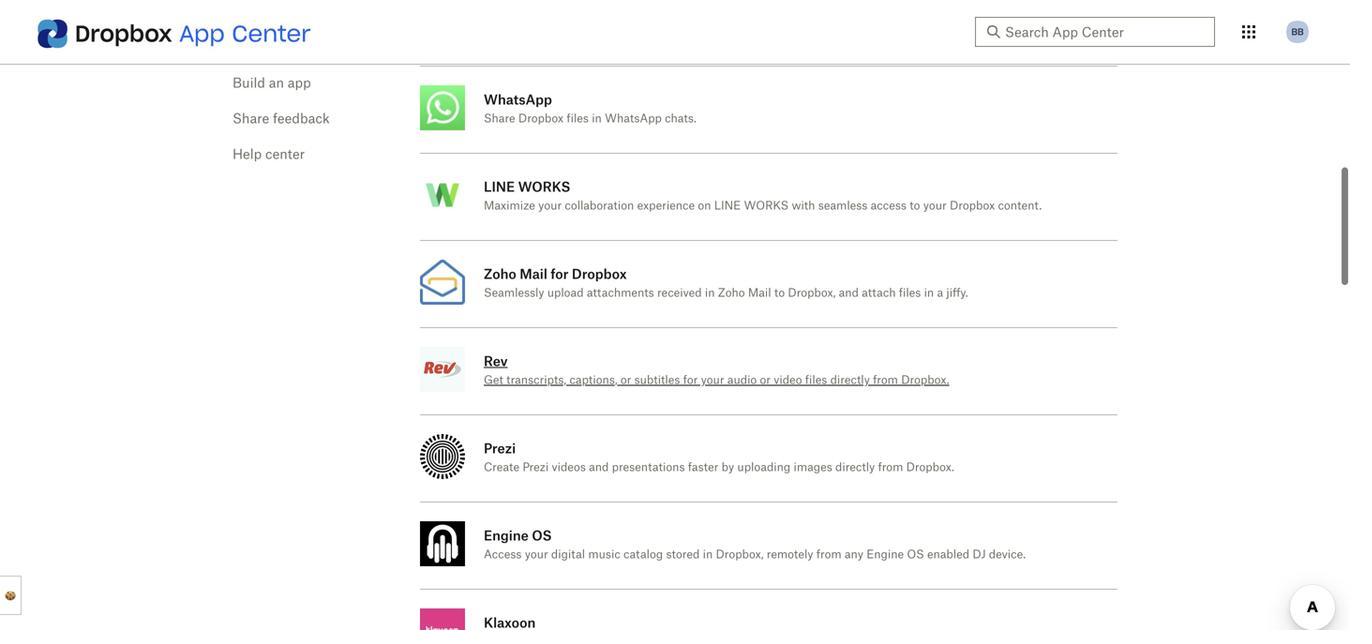 Task type: describe. For each thing, give the bounding box(es) containing it.
create
[[484, 462, 520, 474]]

dropbox inside whatsapp share dropbox files in whatsapp chats.
[[518, 113, 564, 125]]

presentations
[[612, 462, 685, 474]]

engine os access your digital music catalog stored in dropbox, remotely from any engine os enabled dj device.
[[484, 528, 1026, 561]]

dj
[[973, 550, 986, 561]]

connected
[[233, 41, 301, 54]]

files inside whatsapp share dropbox files in whatsapp chats.
[[567, 113, 589, 125]]

center
[[232, 19, 311, 48]]

zoho mail for dropbox seamlessly upload attachments received in zoho mail to dropbox, and attach files in a jiffy.
[[484, 266, 968, 299]]

1 horizontal spatial os
[[907, 550, 924, 561]]

chats.
[[665, 113, 697, 125]]

in right received
[[705, 288, 715, 299]]

0 vertical spatial mail
[[520, 266, 548, 282]]

your inside engine os access your digital music catalog stored in dropbox, remotely from any engine os enabled dj device.
[[525, 550, 548, 561]]

experience
[[637, 201, 695, 212]]

digital
[[551, 550, 585, 561]]

your right maximize
[[538, 201, 562, 212]]

help center link
[[233, 148, 305, 161]]

bb button
[[1283, 17, 1313, 47]]

dropbox app center
[[75, 19, 311, 48]]

captions,
[[570, 375, 618, 386]]

1 vertical spatial works
[[744, 201, 789, 212]]

for inside zoho mail for dropbox seamlessly upload attachments received in zoho mail to dropbox, and attach files in a jiffy.
[[551, 266, 569, 282]]

remotely
[[767, 550, 814, 561]]

share feedback
[[233, 113, 330, 126]]

dropbox, inside zoho mail for dropbox seamlessly upload attachments received in zoho mail to dropbox, and attach files in a jiffy.
[[788, 288, 836, 299]]

directly inside "rev get transcripts, captions, or subtitles for your audio or video files directly from dropbox."
[[831, 375, 870, 386]]

a
[[937, 288, 944, 299]]

app
[[288, 77, 311, 90]]

build
[[233, 77, 265, 90]]

dropbox inside zoho mail for dropbox seamlessly upload attachments received in zoho mail to dropbox, and attach files in a jiffy.
[[572, 266, 627, 282]]

0 horizontal spatial whatsapp
[[484, 91, 552, 107]]

1 horizontal spatial engine
[[867, 550, 904, 561]]

to inside zoho mail for dropbox seamlessly upload attachments received in zoho mail to dropbox, and attach files in a jiffy.
[[774, 288, 785, 299]]

stored
[[666, 550, 700, 561]]

build an app link
[[233, 77, 311, 90]]

uploading
[[738, 462, 791, 474]]

rev
[[484, 353, 508, 369]]

connected apps
[[233, 41, 334, 54]]

access
[[484, 550, 522, 561]]

and inside prezi create prezi videos and presentations faster by uploading images directly from dropbox.
[[589, 462, 609, 474]]

Search App Center text field
[[1005, 22, 1204, 42]]

0 vertical spatial works
[[518, 179, 570, 195]]

an
[[269, 77, 284, 90]]

faster
[[688, 462, 719, 474]]

in left a
[[924, 288, 934, 299]]

0 vertical spatial prezi
[[484, 440, 516, 456]]

dropbox left app
[[75, 19, 172, 48]]

enabled
[[927, 550, 970, 561]]

by
[[722, 462, 734, 474]]

dropbox. inside prezi create prezi videos and presentations faster by uploading images directly from dropbox.
[[907, 462, 955, 474]]

share feedback link
[[233, 113, 330, 126]]

content.
[[998, 201, 1042, 212]]



Task type: vqa. For each thing, say whether or not it's contained in the screenshot.
DJ
yes



Task type: locate. For each thing, give the bounding box(es) containing it.
apps
[[304, 41, 334, 54]]

line works maximize your collaboration experience on line works with seamless access to your dropbox content.
[[484, 179, 1042, 212]]

1 vertical spatial prezi
[[523, 462, 549, 474]]

2 horizontal spatial files
[[899, 288, 921, 299]]

prezi
[[484, 440, 516, 456], [523, 462, 549, 474]]

rev get transcripts, captions, or subtitles for your audio or video files directly from dropbox.
[[484, 353, 949, 386]]

0 vertical spatial zoho
[[484, 266, 517, 282]]

dropbox, left attach
[[788, 288, 836, 299]]

zoho
[[484, 266, 517, 282], [718, 288, 745, 299]]

1 horizontal spatial share
[[484, 113, 515, 125]]

0 horizontal spatial share
[[233, 113, 269, 126]]

files up collaboration
[[567, 113, 589, 125]]

device.
[[989, 550, 1026, 561]]

to
[[910, 201, 920, 212], [774, 288, 785, 299]]

0 vertical spatial dropbox.
[[901, 375, 949, 386]]

with
[[792, 201, 815, 212]]

0 vertical spatial line
[[484, 179, 515, 195]]

dropbox left content.
[[950, 201, 995, 212]]

share inside whatsapp share dropbox files in whatsapp chats.
[[484, 113, 515, 125]]

in inside engine os access your digital music catalog stored in dropbox, remotely from any engine os enabled dj device.
[[703, 550, 713, 561]]

1 horizontal spatial line
[[714, 201, 741, 212]]

0 vertical spatial directly
[[831, 375, 870, 386]]

for right "subtitles"
[[683, 375, 698, 386]]

your inside "rev get transcripts, captions, or subtitles for your audio or video files directly from dropbox."
[[701, 375, 725, 386]]

dropbox. up enabled
[[907, 462, 955, 474]]

prezi create prezi videos and presentations faster by uploading images directly from dropbox.
[[484, 440, 955, 474]]

2 vertical spatial from
[[817, 550, 842, 561]]

engine
[[484, 528, 529, 543], [867, 550, 904, 561]]

from inside engine os access your digital music catalog stored in dropbox, remotely from any engine os enabled dj device.
[[817, 550, 842, 561]]

0 vertical spatial dropbox,
[[788, 288, 836, 299]]

your left digital
[[525, 550, 548, 561]]

on
[[698, 201, 711, 212]]

seamless
[[818, 201, 868, 212]]

1 vertical spatial dropbox,
[[716, 550, 764, 561]]

dropbox up maximize
[[518, 113, 564, 125]]

0 horizontal spatial mail
[[520, 266, 548, 282]]

build an app
[[233, 77, 311, 90]]

engine up access
[[484, 528, 529, 543]]

zoho up seamlessly at the left of the page
[[484, 266, 517, 282]]

0 horizontal spatial files
[[567, 113, 589, 125]]

collaboration
[[565, 201, 634, 212]]

prezi left videos
[[523, 462, 549, 474]]

from for prezi
[[878, 462, 903, 474]]

1 horizontal spatial for
[[683, 375, 698, 386]]

mail
[[520, 266, 548, 282], [748, 288, 771, 299]]

1 vertical spatial for
[[683, 375, 698, 386]]

images
[[794, 462, 833, 474]]

from
[[873, 375, 898, 386], [878, 462, 903, 474], [817, 550, 842, 561]]

and inside zoho mail for dropbox seamlessly upload attachments received in zoho mail to dropbox, and attach files in a jiffy.
[[839, 288, 859, 299]]

from left any
[[817, 550, 842, 561]]

works left with
[[744, 201, 789, 212]]

to inside line works maximize your collaboration experience on line works with seamless access to your dropbox content.
[[910, 201, 920, 212]]

directly inside prezi create prezi videos and presentations faster by uploading images directly from dropbox.
[[836, 462, 875, 474]]

videos
[[552, 462, 586, 474]]

line
[[484, 179, 515, 195], [714, 201, 741, 212]]

subtitles
[[635, 375, 680, 386]]

engine right any
[[867, 550, 904, 561]]

0 horizontal spatial os
[[532, 528, 552, 543]]

directly
[[831, 375, 870, 386], [836, 462, 875, 474]]

dropbox. inside "rev get transcripts, captions, or subtitles for your audio or video files directly from dropbox."
[[901, 375, 949, 386]]

1 vertical spatial directly
[[836, 462, 875, 474]]

1 horizontal spatial and
[[839, 288, 859, 299]]

directly right video
[[831, 375, 870, 386]]

your right access
[[924, 201, 947, 212]]

share
[[233, 113, 269, 126], [484, 113, 515, 125]]

get
[[484, 375, 504, 386]]

whatsapp share dropbox files in whatsapp chats.
[[484, 91, 697, 125]]

0 horizontal spatial prezi
[[484, 440, 516, 456]]

in inside whatsapp share dropbox files in whatsapp chats.
[[592, 113, 602, 125]]

music
[[588, 550, 621, 561]]

zoho right received
[[718, 288, 745, 299]]

center
[[265, 148, 305, 161]]

to right access
[[910, 201, 920, 212]]

0 vertical spatial os
[[532, 528, 552, 543]]

1 vertical spatial whatsapp
[[605, 113, 662, 125]]

mail right received
[[748, 288, 771, 299]]

dropbox. down a
[[901, 375, 949, 386]]

1 vertical spatial and
[[589, 462, 609, 474]]

0 horizontal spatial or
[[621, 375, 632, 386]]

maximize
[[484, 201, 535, 212]]

files right video
[[805, 375, 827, 386]]

0 horizontal spatial and
[[589, 462, 609, 474]]

attach
[[862, 288, 896, 299]]

or left "subtitles"
[[621, 375, 632, 386]]

in right stored
[[703, 550, 713, 561]]

2 or from the left
[[760, 375, 771, 386]]

0 vertical spatial engine
[[484, 528, 529, 543]]

1 horizontal spatial whatsapp
[[605, 113, 662, 125]]

1 vertical spatial engine
[[867, 550, 904, 561]]

for up the upload
[[551, 266, 569, 282]]

1 horizontal spatial prezi
[[523, 462, 549, 474]]

help center
[[233, 148, 305, 161]]

1 vertical spatial zoho
[[718, 288, 745, 299]]

dropbox up attachments at the left top of page
[[572, 266, 627, 282]]

1 vertical spatial to
[[774, 288, 785, 299]]

whatsapp
[[484, 91, 552, 107], [605, 113, 662, 125]]

0 vertical spatial for
[[551, 266, 569, 282]]

0 horizontal spatial line
[[484, 179, 515, 195]]

0 vertical spatial files
[[567, 113, 589, 125]]

dropbox, left remotely
[[716, 550, 764, 561]]

your left audio at bottom right
[[701, 375, 725, 386]]

from right images
[[878, 462, 903, 474]]

1 horizontal spatial or
[[760, 375, 771, 386]]

os up digital
[[532, 528, 552, 543]]

files
[[567, 113, 589, 125], [899, 288, 921, 299], [805, 375, 827, 386]]

0 horizontal spatial zoho
[[484, 266, 517, 282]]

1 vertical spatial files
[[899, 288, 921, 299]]

app
[[179, 19, 225, 48]]

works
[[518, 179, 570, 195], [744, 201, 789, 212]]

0 horizontal spatial to
[[774, 288, 785, 299]]

1 vertical spatial line
[[714, 201, 741, 212]]

0 vertical spatial and
[[839, 288, 859, 299]]

your
[[538, 201, 562, 212], [924, 201, 947, 212], [701, 375, 725, 386], [525, 550, 548, 561]]

dropbox
[[75, 19, 172, 48], [518, 113, 564, 125], [950, 201, 995, 212], [572, 266, 627, 282]]

from down attach
[[873, 375, 898, 386]]

directly right images
[[836, 462, 875, 474]]

feedback
[[273, 113, 330, 126]]

os left enabled
[[907, 550, 924, 561]]

line up maximize
[[484, 179, 515, 195]]

from for engine os
[[817, 550, 842, 561]]

or
[[621, 375, 632, 386], [760, 375, 771, 386]]

upload
[[547, 288, 584, 299]]

1 vertical spatial from
[[878, 462, 903, 474]]

catalog
[[624, 550, 663, 561]]

and right videos
[[589, 462, 609, 474]]

0 vertical spatial whatsapp
[[484, 91, 552, 107]]

in
[[592, 113, 602, 125], [705, 288, 715, 299], [924, 288, 934, 299], [703, 550, 713, 561]]

1 vertical spatial os
[[907, 550, 924, 561]]

bb
[[1292, 26, 1304, 38]]

1 horizontal spatial files
[[805, 375, 827, 386]]

1 or from the left
[[621, 375, 632, 386]]

seamlessly
[[484, 288, 544, 299]]

attachments
[[587, 288, 654, 299]]

any
[[845, 550, 864, 561]]

connected apps link
[[233, 41, 334, 54]]

1 horizontal spatial zoho
[[718, 288, 745, 299]]

0 horizontal spatial works
[[518, 179, 570, 195]]

dropbox,
[[788, 288, 836, 299], [716, 550, 764, 561]]

help
[[233, 148, 262, 161]]

for inside "rev get transcripts, captions, or subtitles for your audio or video files directly from dropbox."
[[683, 375, 698, 386]]

files left a
[[899, 288, 921, 299]]

files inside "rev get transcripts, captions, or subtitles for your audio or video files directly from dropbox."
[[805, 375, 827, 386]]

0 horizontal spatial dropbox,
[[716, 550, 764, 561]]

0 vertical spatial from
[[873, 375, 898, 386]]

0 horizontal spatial for
[[551, 266, 569, 282]]

line right on
[[714, 201, 741, 212]]

os
[[532, 528, 552, 543], [907, 550, 924, 561]]

access
[[871, 201, 907, 212]]

1 horizontal spatial to
[[910, 201, 920, 212]]

received
[[657, 288, 702, 299]]

and
[[839, 288, 859, 299], [589, 462, 609, 474]]

1 horizontal spatial mail
[[748, 288, 771, 299]]

1 horizontal spatial works
[[744, 201, 789, 212]]

1 vertical spatial dropbox.
[[907, 462, 955, 474]]

prezi up create at the bottom of the page
[[484, 440, 516, 456]]

2 vertical spatial files
[[805, 375, 827, 386]]

video
[[774, 375, 802, 386]]

dropbox, inside engine os access your digital music catalog stored in dropbox, remotely from any engine os enabled dj device.
[[716, 550, 764, 561]]

share up maximize
[[484, 113, 515, 125]]

0 horizontal spatial engine
[[484, 528, 529, 543]]

1 horizontal spatial dropbox,
[[788, 288, 836, 299]]

from inside "rev get transcripts, captions, or subtitles for your audio or video files directly from dropbox."
[[873, 375, 898, 386]]

and left attach
[[839, 288, 859, 299]]

works up maximize
[[518, 179, 570, 195]]

0 vertical spatial to
[[910, 201, 920, 212]]

in left the chats.
[[592, 113, 602, 125]]

dropbox inside line works maximize your collaboration experience on line works with seamless access to your dropbox content.
[[950, 201, 995, 212]]

files inside zoho mail for dropbox seamlessly upload attachments received in zoho mail to dropbox, and attach files in a jiffy.
[[899, 288, 921, 299]]

from inside prezi create prezi videos and presentations faster by uploading images directly from dropbox.
[[878, 462, 903, 474]]

share down build
[[233, 113, 269, 126]]

or left video
[[760, 375, 771, 386]]

for
[[551, 266, 569, 282], [683, 375, 698, 386]]

dropbox.
[[901, 375, 949, 386], [907, 462, 955, 474]]

mail up seamlessly at the left of the page
[[520, 266, 548, 282]]

to up video
[[774, 288, 785, 299]]

jiffy.
[[947, 288, 968, 299]]

audio
[[728, 375, 757, 386]]

1 vertical spatial mail
[[748, 288, 771, 299]]

transcripts,
[[507, 375, 567, 386]]



